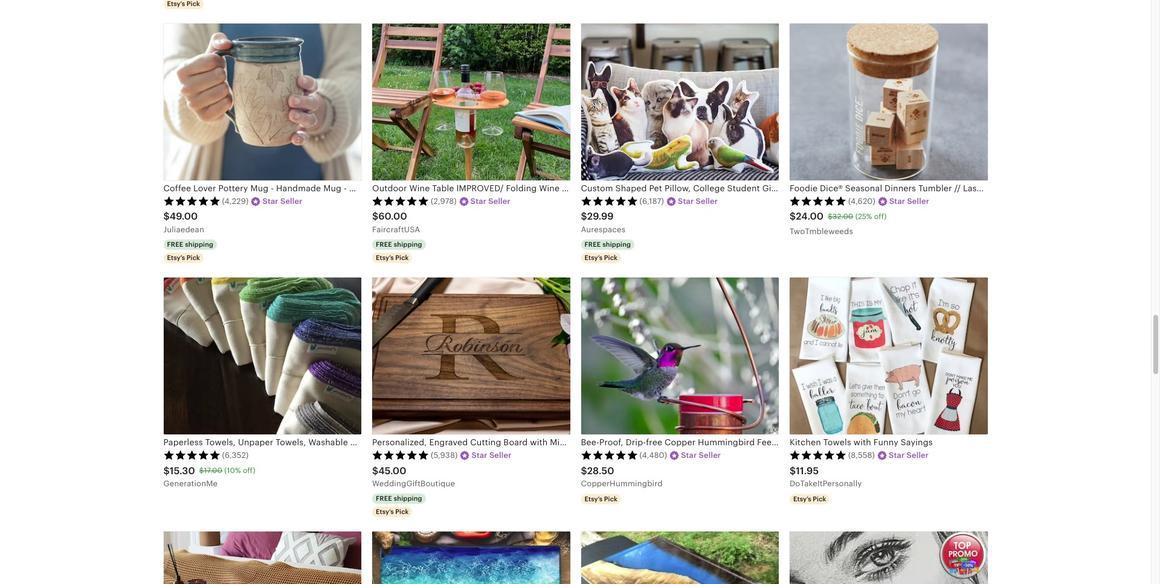 Task type: locate. For each thing, give the bounding box(es) containing it.
pick
[[187, 0, 200, 7], [187, 255, 200, 262], [395, 255, 409, 262], [604, 255, 617, 262], [604, 496, 617, 503], [813, 496, 826, 503], [395, 509, 409, 516]]

star right (6,187)
[[678, 197, 694, 206]]

star seller for 49.00
[[263, 197, 302, 206]]

star down funny
[[889, 451, 905, 460]]

star right (4,229)
[[263, 197, 278, 206]]

$ for 11.95
[[790, 466, 796, 477]]

towels,
[[205, 438, 236, 448], [276, 438, 306, 448]]

$ inside $ 28.50 copperhummingbird
[[581, 466, 587, 477]]

etsy's
[[167, 0, 185, 7], [167, 255, 185, 262], [376, 255, 394, 262], [585, 255, 602, 262], [585, 496, 602, 503], [793, 496, 811, 503], [376, 509, 394, 516]]

free shipping down juliaedean
[[167, 241, 213, 248]]

seller right (4,620) at the right of page
[[907, 197, 929, 206]]

1 vertical spatial off)
[[243, 467, 255, 476]]

copper
[[665, 438, 696, 448]]

5 out of 5 stars image for 28.50
[[581, 451, 638, 460]]

off) right (25%
[[874, 213, 887, 221]]

dotakeitpersonally
[[790, 480, 862, 489]]

off) for 24.00
[[874, 213, 887, 221]]

shipping for 60.00
[[394, 241, 422, 248]]

paper
[[350, 438, 374, 448], [444, 438, 468, 448]]

free shipping down aurespaces
[[585, 241, 631, 248]]

aurespaces
[[581, 225, 625, 234]]

star seller down bee-proof, drip-free copper hummingbird feeder version i
[[681, 451, 721, 460]]

weddinggiftboutique
[[372, 480, 455, 489]]

seller for 11.95
[[907, 451, 929, 460]]

paper up the "(5,938)"
[[444, 438, 468, 448]]

shipping down aurespaces
[[602, 241, 631, 248]]

shipping for 49.00
[[185, 241, 213, 248]]

$ 60.00 faircraftusa
[[372, 211, 420, 234]]

seller right (2,978)
[[488, 197, 510, 206]]

free shipping down faircraftusa
[[376, 241, 422, 248]]

free for 49.00
[[167, 241, 183, 248]]

star down copper
[[681, 451, 697, 460]]

$ for 24.00
[[790, 211, 796, 223]]

free down aurespaces
[[585, 241, 601, 248]]

5 out of 5 stars image up 60.00
[[372, 196, 429, 206]]

star seller right (2,978)
[[471, 197, 510, 206]]

free shipping
[[167, 241, 213, 248], [376, 241, 422, 248], [585, 241, 631, 248], [376, 496, 422, 503]]

1 horizontal spatial towels
[[823, 438, 851, 448]]

paperless
[[163, 438, 203, 448]]

$ 11.95 dotakeitpersonally
[[790, 466, 862, 489]]

shipping down weddinggiftboutique
[[394, 496, 422, 503]]

17.00
[[204, 467, 222, 476]]

free for 45.00
[[376, 496, 392, 503]]

$ inside $ 60.00 faircraftusa
[[372, 211, 378, 223]]

seller down bee-proof, drip-free copper hummingbird feeder version i
[[699, 451, 721, 460]]

seller down the sayings
[[907, 451, 929, 460]]

0 vertical spatial off)
[[874, 213, 887, 221]]

seller for 29.99
[[696, 197, 718, 206]]

2 towels, from the left
[[276, 438, 306, 448]]

seller
[[280, 197, 302, 206], [488, 197, 510, 206], [696, 197, 718, 206], [907, 197, 929, 206], [489, 451, 511, 460], [699, 451, 721, 460], [907, 451, 929, 460]]

off)
[[874, 213, 887, 221], [243, 467, 255, 476]]

drip-
[[626, 438, 646, 448]]

$ for 60.00
[[372, 211, 378, 223]]

star seller for 60.00
[[471, 197, 510, 206]]

free shipping for 45.00
[[376, 496, 422, 503]]

shipping down faircraftusa
[[394, 241, 422, 248]]

seller for 60.00
[[488, 197, 510, 206]]

custom shaped pet pillow, college student gift, dorm room, going to college, moving away, pet loss pillow, christmas gift image
[[581, 24, 779, 181]]

5 out of 5 stars image down paperless
[[163, 451, 220, 460]]

feeder
[[757, 438, 785, 448]]

towels
[[470, 438, 498, 448], [823, 438, 851, 448]]

(8,558)
[[848, 451, 875, 460]]

5 out of 5 stars image down i at bottom right
[[790, 451, 846, 460]]

$ inside $ 11.95 dotakeitpersonally
[[790, 466, 796, 477]]

free
[[167, 241, 183, 248], [376, 241, 392, 248], [585, 241, 601, 248], [376, 496, 392, 503]]

29.99
[[587, 211, 614, 223]]

star seller for 11.95
[[889, 451, 929, 460]]

5 out of 5 stars image for 11.95
[[790, 451, 846, 460]]

0 horizontal spatial off)
[[243, 467, 255, 476]]

paper left the towel,
[[350, 438, 374, 448]]

0 horizontal spatial towels,
[[205, 438, 236, 448]]

seller for 28.50
[[699, 451, 721, 460]]

star seller down the sayings
[[889, 451, 929, 460]]

$ inside $ 29.99 aurespaces
[[581, 211, 587, 223]]

outdoor wine table improved/ folding wine table/ wine lover gift/ personalized/tailgating/christmas gift/ outdoor entertaining/free shipping image
[[372, 24, 570, 181]]

1 horizontal spatial paper
[[444, 438, 468, 448]]

shipping for 45.00
[[394, 496, 422, 503]]

star seller
[[263, 197, 302, 206], [471, 197, 510, 206], [678, 197, 718, 206], [889, 197, 929, 206], [472, 451, 511, 460], [681, 451, 721, 460], [889, 451, 929, 460]]

32.00
[[833, 213, 853, 221]]

5 out of 5 stars image for 60.00
[[372, 196, 429, 206]]

off) inside $ 24.00 $ 32.00 (25% off) twotmbleweeds
[[874, 213, 887, 221]]

$ inside the $ 45.00 weddinggiftboutique
[[372, 466, 378, 477]]

5 out of 5 stars image up 49.00
[[163, 196, 220, 206]]

free down faircraftusa
[[376, 241, 392, 248]]

0 horizontal spatial towels
[[470, 438, 498, 448]]

towels, up (6,352)
[[205, 438, 236, 448]]

free down 45.00
[[376, 496, 392, 503]]

5 out of 5 stars image
[[163, 196, 220, 206], [372, 196, 429, 206], [581, 196, 638, 206], [790, 196, 846, 206], [163, 451, 220, 460], [372, 451, 429, 460], [581, 451, 638, 460], [790, 451, 846, 460]]

off) right (10%
[[243, 467, 255, 476]]

free shipping for 29.99
[[585, 241, 631, 248]]

handcrafted walnut & resin flowing river cutting board 18x12" resin w/juice grooves new (engraving upgrade available) blue river image
[[581, 533, 779, 585]]

star right the "(5,938)"
[[472, 451, 487, 460]]

24.00
[[796, 211, 824, 223]]

$
[[163, 211, 170, 223], [372, 211, 378, 223], [581, 211, 587, 223], [790, 211, 796, 223], [828, 213, 833, 221], [163, 466, 170, 477], [372, 466, 378, 477], [581, 466, 587, 477], [790, 466, 796, 477], [199, 467, 204, 476]]

star right (2,978)
[[471, 197, 486, 206]]

(25%
[[855, 213, 872, 221]]

kitchen towels with funny sayings image
[[790, 278, 988, 435]]

star for 60.00
[[471, 197, 486, 206]]

shipping down juliaedean
[[185, 241, 213, 248]]

off) inside $ 15.30 $ 17.00 (10% off) generationme
[[243, 467, 255, 476]]

seller right (4,229)
[[280, 197, 302, 206]]

free
[[646, 438, 662, 448]]

personalized ocean cutting board - handmade tempered glass charcuterie board - wedding or engagement gift - decorative kitchen serving board image
[[372, 533, 570, 585]]

seller for 49.00
[[280, 197, 302, 206]]

free shipping down weddinggiftboutique
[[376, 496, 422, 503]]

11.95
[[796, 466, 819, 477]]

shipping
[[185, 241, 213, 248], [394, 241, 422, 248], [602, 241, 631, 248], [394, 496, 422, 503]]

$ 45.00 weddinggiftboutique
[[372, 466, 455, 489]]

1 horizontal spatial towels,
[[276, 438, 306, 448]]

$ 28.50 copperhummingbird
[[581, 466, 663, 489]]

star seller for 28.50
[[681, 451, 721, 460]]

5 out of 5 stars image up 29.99
[[581, 196, 638, 206]]

5 out of 5 stars image down the towel,
[[372, 451, 429, 460]]

version
[[788, 438, 818, 448]]

star seller right (4,229)
[[263, 197, 302, 206]]

0 horizontal spatial paper
[[350, 438, 374, 448]]

$ 29.99 aurespaces
[[581, 211, 625, 234]]

star seller right the "(5,938)"
[[472, 451, 511, 460]]

star seller right (6,187)
[[678, 197, 718, 206]]

etsy's pick
[[167, 0, 200, 7], [167, 255, 200, 262], [376, 255, 409, 262], [585, 255, 617, 262], [585, 496, 617, 503], [793, 496, 826, 503], [376, 509, 409, 516]]

star for 45.00
[[472, 451, 487, 460]]

$ for 45.00
[[372, 466, 378, 477]]

1 horizontal spatial off)
[[874, 213, 887, 221]]

seller right (6,187)
[[696, 197, 718, 206]]

i
[[821, 438, 823, 448]]

2 towels from the left
[[823, 438, 851, 448]]

bee-proof, drip-free copper hummingbird feeder version i image
[[581, 278, 779, 435]]

faircraftusa
[[372, 225, 420, 234]]

star for 29.99
[[678, 197, 694, 206]]

free down juliaedean
[[167, 241, 183, 248]]

2 paper from the left
[[444, 438, 468, 448]]

seller right the "(5,938)"
[[489, 451, 511, 460]]

5 out of 5 stars image up 24.00
[[790, 196, 846, 206]]

$ inside $ 49.00 juliaedean
[[163, 211, 170, 223]]

5 out of 5 stars image down proof,
[[581, 451, 638, 460]]

star
[[263, 197, 278, 206], [471, 197, 486, 206], [678, 197, 694, 206], [889, 197, 905, 206], [472, 451, 487, 460], [681, 451, 697, 460], [889, 451, 905, 460]]

foodie dice® seasonal dinners tumbler // laser engraved wood dice for cooking ideas // cooking gift, foodie gift, xmas gift, hostess gift image
[[790, 24, 988, 181]]

1 towels, from the left
[[205, 438, 236, 448]]

towels, right the unpaper
[[276, 438, 306, 448]]



Task type: vqa. For each thing, say whether or not it's contained in the screenshot.
'HOME FAVORITES'
no



Task type: describe. For each thing, give the bounding box(es) containing it.
(6,187)
[[640, 197, 664, 206]]

(4,480)
[[640, 451, 667, 460]]

reusable
[[405, 438, 442, 448]]

paperless towels, unpaper towels, washable paper towel, reusable paper towels
[[163, 438, 498, 448]]

star for 49.00
[[263, 197, 278, 206]]

kitchen
[[790, 438, 821, 448]]

(5,938)
[[431, 451, 458, 460]]

$ 49.00 juliaedean
[[163, 211, 204, 234]]

(6,352)
[[222, 451, 249, 460]]

$ for 28.50
[[581, 466, 587, 477]]

star for 28.50
[[681, 451, 697, 460]]

kitchen towels with funny sayings
[[790, 438, 933, 448]]

bee-
[[581, 438, 599, 448]]

star for 11.95
[[889, 451, 905, 460]]

28.50
[[587, 466, 614, 477]]

free for 29.99
[[585, 241, 601, 248]]

with
[[854, 438, 871, 448]]

star seller for 45.00
[[472, 451, 511, 460]]

sayings
[[901, 438, 933, 448]]

1 paper from the left
[[350, 438, 374, 448]]

free shipping for 49.00
[[167, 241, 213, 248]]

soulmate drawing. future soulmate image
[[790, 533, 988, 585]]

(4,620)
[[848, 197, 875, 206]]

twotmbleweeds
[[790, 227, 853, 236]]

star right (4,620) at the right of page
[[889, 197, 905, 206]]

star seller right (4,620) at the right of page
[[889, 197, 929, 206]]

1 towels from the left
[[470, 438, 498, 448]]

waffle cotton bed cover, queen or king size bedspread, soft bed throw image
[[163, 533, 361, 585]]

$ for 49.00
[[163, 211, 170, 223]]

personalized, engraved cutting board with minimalist monogram design for wedding or anniversary gift #004 image
[[372, 278, 570, 435]]

$ for 29.99
[[581, 211, 587, 223]]

(4,229)
[[222, 197, 249, 206]]

juliaedean
[[163, 225, 204, 234]]

$ for 15.30
[[163, 466, 170, 477]]

(10%
[[224, 467, 241, 476]]

5 out of 5 stars image for 45.00
[[372, 451, 429, 460]]

towel,
[[376, 438, 402, 448]]

off) for 15.30
[[243, 467, 255, 476]]

washable
[[308, 438, 348, 448]]

free for 60.00
[[376, 241, 392, 248]]

paperless towels, unpaper towels, washable paper towel, reusable paper towels image
[[163, 278, 361, 435]]

hummingbird
[[698, 438, 755, 448]]

45.00
[[378, 466, 406, 477]]

generationme
[[163, 480, 218, 489]]

49.00
[[170, 211, 198, 223]]

shipping for 29.99
[[602, 241, 631, 248]]

15.30
[[170, 466, 195, 477]]

star seller for 29.99
[[678, 197, 718, 206]]

(2,978)
[[431, 197, 457, 206]]

free shipping for 60.00
[[376, 241, 422, 248]]

$ 24.00 $ 32.00 (25% off) twotmbleweeds
[[790, 211, 887, 236]]

proof,
[[599, 438, 623, 448]]

5 out of 5 stars image for 49.00
[[163, 196, 220, 206]]

copperhummingbird
[[581, 480, 663, 489]]

$ 15.30 $ 17.00 (10% off) generationme
[[163, 466, 255, 489]]

seller for 45.00
[[489, 451, 511, 460]]

60.00
[[378, 211, 407, 223]]

bee-proof, drip-free copper hummingbird feeder version i
[[581, 438, 823, 448]]

5 out of 5 stars image for 29.99
[[581, 196, 638, 206]]

unpaper
[[238, 438, 273, 448]]

coffee lover pottery mug - handmade mug - gift for her/him, wedding party, ceramics by julia e. dean image
[[163, 24, 361, 181]]

funny
[[874, 438, 898, 448]]



